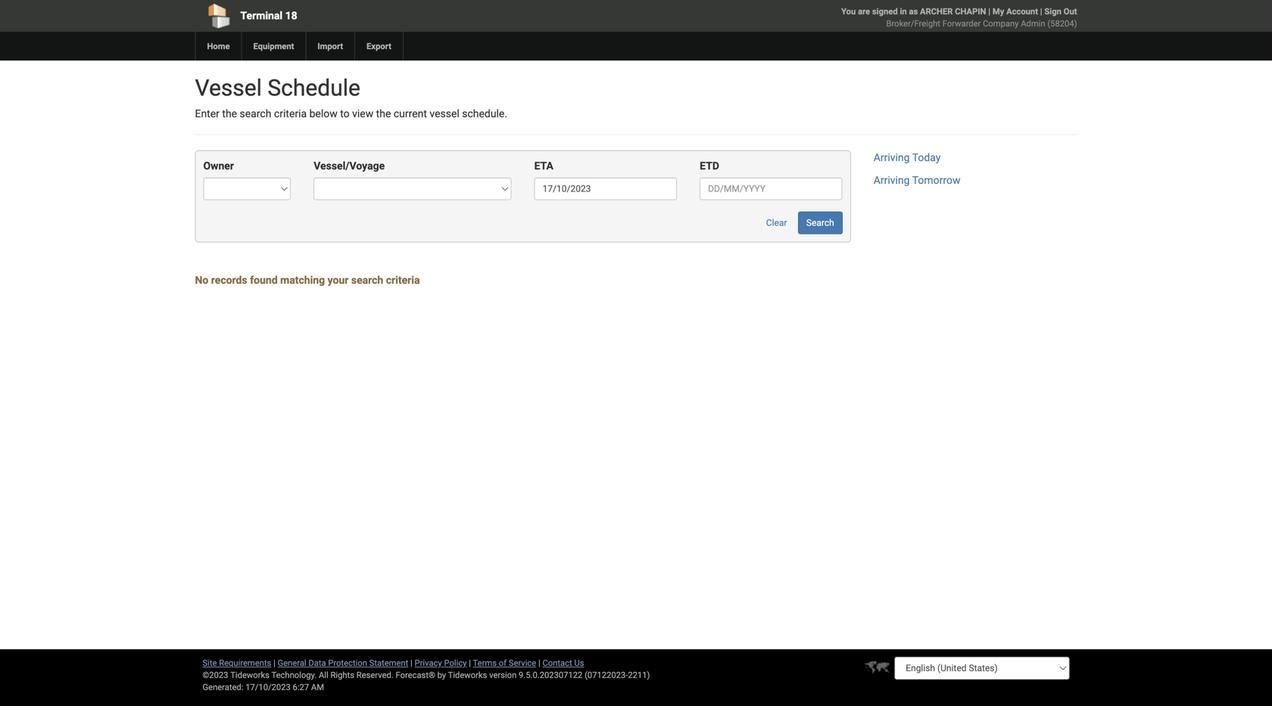 Task type: describe. For each thing, give the bounding box(es) containing it.
arriving today
[[874, 151, 941, 164]]

17/10/2023
[[246, 683, 291, 693]]

arriving tomorrow link
[[874, 174, 961, 187]]

my
[[993, 6, 1005, 16]]

company
[[983, 19, 1019, 28]]

1 horizontal spatial criteria
[[386, 274, 420, 287]]

terminal 18 link
[[195, 0, 549, 32]]

policy
[[444, 659, 467, 668]]

your
[[328, 274, 349, 287]]

search button
[[798, 212, 843, 234]]

service
[[509, 659, 536, 668]]

account
[[1007, 6, 1039, 16]]

forwarder
[[943, 19, 981, 28]]

below
[[309, 108, 338, 120]]

site
[[203, 659, 217, 668]]

data
[[309, 659, 326, 668]]

to
[[340, 108, 350, 120]]

tomorrow
[[913, 174, 961, 187]]

you are signed in as archer chapin | my account | sign out broker/freight forwarder company admin (58204)
[[842, 6, 1078, 28]]

| up forecast®
[[411, 659, 413, 668]]

©2023 tideworks
[[203, 671, 270, 681]]

in
[[900, 6, 907, 16]]

no
[[195, 274, 209, 287]]

am
[[311, 683, 324, 693]]

| up tideworks in the left of the page
[[469, 659, 471, 668]]

equipment
[[253, 41, 294, 51]]

schedule
[[268, 75, 361, 102]]

home link
[[195, 32, 241, 61]]

site requirements link
[[203, 659, 271, 668]]

arriving today link
[[874, 151, 941, 164]]

current
[[394, 108, 427, 120]]

of
[[499, 659, 507, 668]]

you
[[842, 6, 856, 16]]

contact
[[543, 659, 572, 668]]

general
[[278, 659, 307, 668]]

home
[[207, 41, 230, 51]]

forecast®
[[396, 671, 435, 681]]

18
[[285, 9, 297, 22]]

protection
[[328, 659, 367, 668]]

export
[[367, 41, 392, 51]]

vessel
[[430, 108, 460, 120]]

signed
[[873, 6, 898, 16]]

ETD text field
[[700, 178, 843, 200]]

2 the from the left
[[376, 108, 391, 120]]

today
[[913, 151, 941, 164]]

| left 'sign'
[[1041, 6, 1043, 16]]

records
[[211, 274, 247, 287]]

matching
[[280, 274, 325, 287]]

view
[[352, 108, 374, 120]]

general data protection statement link
[[278, 659, 408, 668]]



Task type: locate. For each thing, give the bounding box(es) containing it.
privacy policy link
[[415, 659, 467, 668]]

owner
[[203, 160, 234, 172]]

1 horizontal spatial search
[[351, 274, 383, 287]]

version
[[489, 671, 517, 681]]

equipment link
[[241, 32, 306, 61]]

search right your
[[351, 274, 383, 287]]

vessel/voyage
[[314, 160, 385, 172]]

the right view
[[376, 108, 391, 120]]

out
[[1064, 6, 1078, 16]]

1 vertical spatial search
[[351, 274, 383, 287]]

| left the general on the left
[[274, 659, 276, 668]]

criteria left below
[[274, 108, 307, 120]]

the right 'enter'
[[222, 108, 237, 120]]

my account link
[[993, 6, 1039, 16]]

0 horizontal spatial criteria
[[274, 108, 307, 120]]

as
[[909, 6, 918, 16]]

tideworks
[[448, 671, 487, 681]]

9.5.0.202307122
[[519, 671, 583, 681]]

technology.
[[272, 671, 317, 681]]

sign out link
[[1045, 6, 1078, 16]]

chapin
[[955, 6, 987, 16]]

arriving down arriving today
[[874, 174, 910, 187]]

(58204)
[[1048, 19, 1078, 28]]

vessel
[[195, 75, 262, 102]]

0 horizontal spatial search
[[240, 108, 272, 120]]

requirements
[[219, 659, 271, 668]]

arriving for arriving today
[[874, 151, 910, 164]]

eta
[[534, 160, 554, 172]]

no records found matching your search criteria
[[195, 274, 420, 287]]

1 horizontal spatial the
[[376, 108, 391, 120]]

by
[[437, 671, 446, 681]]

search
[[807, 218, 835, 228]]

1 arriving from the top
[[874, 151, 910, 164]]

found
[[250, 274, 278, 287]]

arriving tomorrow
[[874, 174, 961, 187]]

schedule.
[[462, 108, 508, 120]]

broker/freight
[[887, 19, 941, 28]]

us
[[574, 659, 584, 668]]

search inside vessel schedule enter the search criteria below to view the current vessel schedule.
[[240, 108, 272, 120]]

| up 9.5.0.202307122
[[539, 659, 541, 668]]

enter
[[195, 108, 220, 120]]

arriving
[[874, 151, 910, 164], [874, 174, 910, 187]]

import link
[[306, 32, 355, 61]]

arriving for arriving tomorrow
[[874, 174, 910, 187]]

0 vertical spatial criteria
[[274, 108, 307, 120]]

ETA text field
[[534, 178, 677, 200]]

criteria inside vessel schedule enter the search criteria below to view the current vessel schedule.
[[274, 108, 307, 120]]

site requirements | general data protection statement | privacy policy | terms of service | contact us ©2023 tideworks technology. all rights reserved. forecast® by tideworks version 9.5.0.202307122 (07122023-2211) generated: 17/10/2023 6:27 am
[[203, 659, 650, 693]]

reserved.
[[357, 671, 394, 681]]

criteria
[[274, 108, 307, 120], [386, 274, 420, 287]]

terms
[[473, 659, 497, 668]]

sign
[[1045, 6, 1062, 16]]

are
[[858, 6, 870, 16]]

terminal 18
[[241, 9, 297, 22]]

1 vertical spatial arriving
[[874, 174, 910, 187]]

terminal
[[241, 9, 283, 22]]

0 vertical spatial arriving
[[874, 151, 910, 164]]

vessel schedule enter the search criteria below to view the current vessel schedule.
[[195, 75, 508, 120]]

all
[[319, 671, 329, 681]]

generated:
[[203, 683, 244, 693]]

criteria right your
[[386, 274, 420, 287]]

statement
[[369, 659, 408, 668]]

contact us link
[[543, 659, 584, 668]]

etd
[[700, 160, 720, 172]]

the
[[222, 108, 237, 120], [376, 108, 391, 120]]

import
[[318, 41, 343, 51]]

terms of service link
[[473, 659, 536, 668]]

|
[[989, 6, 991, 16], [1041, 6, 1043, 16], [274, 659, 276, 668], [411, 659, 413, 668], [469, 659, 471, 668], [539, 659, 541, 668]]

| left my
[[989, 6, 991, 16]]

search down vessel at the left of the page
[[240, 108, 272, 120]]

(07122023-
[[585, 671, 628, 681]]

search
[[240, 108, 272, 120], [351, 274, 383, 287]]

clear
[[766, 218, 787, 228]]

arriving up arriving tomorrow link
[[874, 151, 910, 164]]

0 vertical spatial search
[[240, 108, 272, 120]]

admin
[[1021, 19, 1046, 28]]

clear button
[[758, 212, 796, 234]]

archer
[[920, 6, 953, 16]]

1 the from the left
[[222, 108, 237, 120]]

privacy
[[415, 659, 442, 668]]

export link
[[355, 32, 403, 61]]

6:27
[[293, 683, 309, 693]]

0 horizontal spatial the
[[222, 108, 237, 120]]

rights
[[331, 671, 354, 681]]

1 vertical spatial criteria
[[386, 274, 420, 287]]

2 arriving from the top
[[874, 174, 910, 187]]

2211)
[[628, 671, 650, 681]]



Task type: vqa. For each thing, say whether or not it's contained in the screenshot.
Terminal 18
yes



